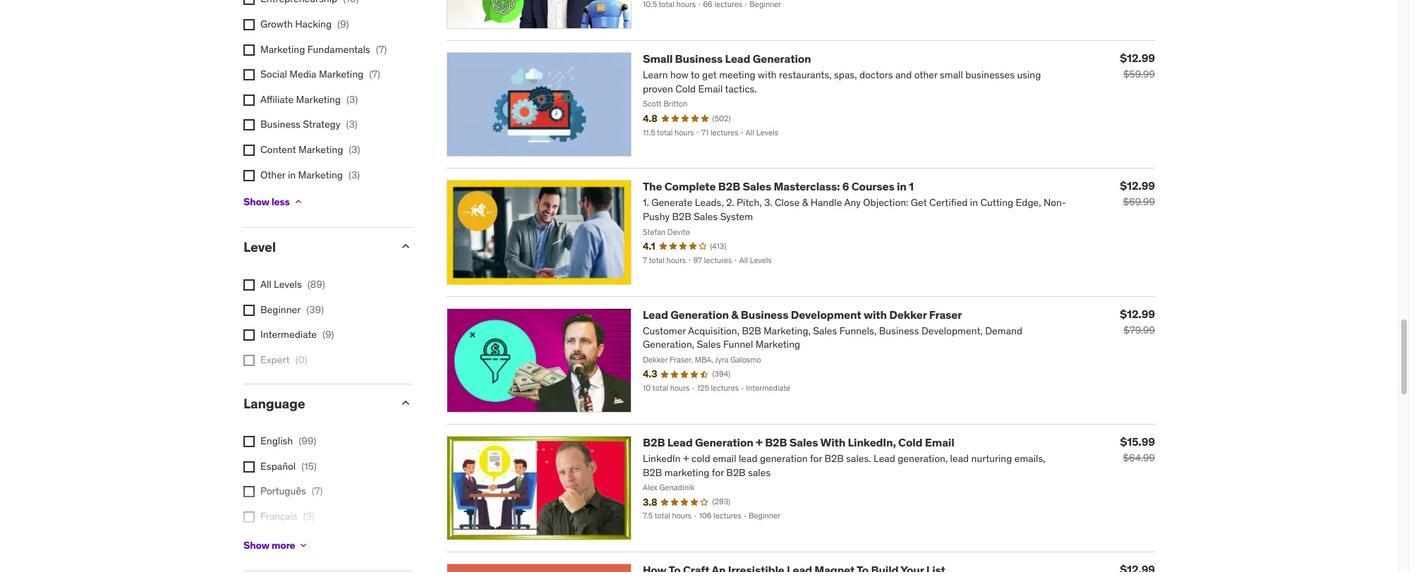 Task type: vqa. For each thing, say whether or not it's contained in the screenshot.
Contact us link at the left of the page
no



Task type: locate. For each thing, give the bounding box(es) containing it.
small
[[643, 52, 673, 66]]

xsmall image for content
[[243, 145, 255, 156]]

1 vertical spatial sales
[[790, 435, 818, 449]]

10 xsmall image from the top
[[243, 512, 255, 523]]

(9) up fundamentals
[[337, 18, 349, 30]]

(7) down "(15)"
[[312, 485, 323, 498]]

7 xsmall image from the top
[[243, 355, 255, 366]]

6
[[843, 179, 849, 194]]

sales
[[743, 179, 772, 194], [790, 435, 818, 449]]

$12.99 for fraser
[[1120, 307, 1155, 321]]

all levels (89)
[[260, 278, 325, 291]]

the complete b2b sales masterclass: 6 courses in 1
[[643, 179, 914, 194]]

expert
[[260, 353, 290, 366]]

sales left masterclass:
[[743, 179, 772, 194]]

xsmall image for social
[[243, 69, 255, 81]]

xsmall image for other
[[243, 170, 255, 181]]

growth
[[260, 18, 293, 30]]

$12.99
[[1120, 51, 1155, 65], [1120, 179, 1155, 193], [1120, 307, 1155, 321]]

1 horizontal spatial b2b
[[718, 179, 740, 194]]

lead
[[725, 52, 751, 66], [643, 307, 668, 322], [667, 435, 693, 449]]

français (3)
[[260, 510, 315, 523]]

b2b lead generation + b2b sales with linkedin, cold email
[[643, 435, 955, 449]]

(7)
[[376, 43, 387, 55], [369, 68, 380, 81], [312, 485, 323, 498]]

other in marketing (3)
[[260, 168, 360, 181]]

growth hacking (9)
[[260, 18, 349, 30]]

(3) right strategy
[[346, 118, 358, 131]]

1 vertical spatial $12.99
[[1120, 179, 1155, 193]]

business right small
[[675, 52, 723, 66]]

3 xsmall image from the top
[[243, 120, 255, 131]]

português (7)
[[260, 485, 323, 498]]

0 vertical spatial (9)
[[337, 18, 349, 30]]

0 horizontal spatial (9)
[[323, 328, 334, 341]]

marketing down fundamentals
[[319, 68, 364, 81]]

xsmall image for english
[[243, 436, 255, 448]]

(9) down (39)
[[323, 328, 334, 341]]

9 xsmall image from the top
[[243, 461, 255, 473]]

xsmall image for intermediate
[[243, 330, 255, 341]]

business right '&'
[[741, 307, 789, 322]]

2 horizontal spatial business
[[741, 307, 789, 322]]

show less
[[243, 195, 290, 208]]

italiano
[[260, 535, 293, 548]]

business
[[675, 52, 723, 66], [260, 118, 301, 131], [741, 307, 789, 322]]

complete
[[665, 179, 716, 194]]

(3) for business strategy (3)
[[346, 118, 358, 131]]

1 vertical spatial show
[[243, 539, 269, 552]]

$12.99 $79.99
[[1120, 307, 1155, 336]]

2 vertical spatial (7)
[[312, 485, 323, 498]]

xsmall image
[[243, 19, 255, 30], [243, 44, 255, 55], [243, 94, 255, 106], [293, 196, 304, 208], [243, 279, 255, 291], [243, 330, 255, 341], [243, 486, 255, 498], [298, 540, 309, 551]]

small business lead generation
[[643, 52, 811, 66]]

b2b
[[718, 179, 740, 194], [643, 435, 665, 449], [765, 435, 787, 449]]

the complete b2b sales masterclass: 6 courses in 1 link
[[643, 179, 914, 194]]

intermediate
[[260, 328, 317, 341]]

(9)
[[337, 18, 349, 30], [323, 328, 334, 341]]

linkedin,
[[848, 435, 896, 449]]

show for show less
[[243, 195, 269, 208]]

xsmall image for business
[[243, 120, 255, 131]]

level button
[[243, 239, 387, 256]]

(3) up other in marketing (3)
[[349, 143, 360, 156]]

xsmall image
[[243, 0, 255, 5], [243, 69, 255, 81], [243, 120, 255, 131], [243, 145, 255, 156], [243, 170, 255, 181], [243, 305, 255, 316], [243, 355, 255, 366], [243, 436, 255, 448], [243, 461, 255, 473], [243, 512, 255, 523]]

small image
[[399, 396, 413, 410]]

3 $12.99 from the top
[[1120, 307, 1155, 321]]

show
[[243, 195, 269, 208], [243, 539, 269, 552]]

$64.99
[[1123, 452, 1155, 464]]

strategy
[[303, 118, 340, 131]]

xsmall image for marketing fundamentals
[[243, 44, 255, 55]]

social
[[260, 68, 287, 81]]

0 vertical spatial show
[[243, 195, 269, 208]]

6 xsmall image from the top
[[243, 305, 255, 316]]

small business lead generation link
[[643, 52, 811, 66]]

0 vertical spatial (7)
[[376, 43, 387, 55]]

8 xsmall image from the top
[[243, 436, 255, 448]]

generation
[[753, 52, 811, 66], [671, 307, 729, 322], [695, 435, 754, 449]]

in left 1
[[897, 179, 907, 194]]

0 vertical spatial lead
[[725, 52, 751, 66]]

business up 'content' at top
[[260, 118, 301, 131]]

1
[[909, 179, 914, 194]]

1 show from the top
[[243, 195, 269, 208]]

small image
[[399, 239, 413, 253]]

in
[[288, 168, 296, 181], [897, 179, 907, 194]]

1 vertical spatial lead
[[643, 307, 668, 322]]

language
[[243, 395, 305, 412]]

(7) down fundamentals
[[369, 68, 380, 81]]

show left more
[[243, 539, 269, 552]]

beginner (39)
[[260, 303, 324, 316]]

(7) right fundamentals
[[376, 43, 387, 55]]

+
[[756, 435, 763, 449]]

lead generation & business development with dekker fraser
[[643, 307, 962, 322]]

(3) down social media marketing (7)
[[347, 93, 358, 106]]

courses
[[852, 179, 895, 194]]

2 horizontal spatial b2b
[[765, 435, 787, 449]]

&
[[731, 307, 739, 322]]

2 xsmall image from the top
[[243, 69, 255, 81]]

0 vertical spatial business
[[675, 52, 723, 66]]

show less button
[[243, 188, 304, 216]]

show for show more
[[243, 539, 269, 552]]

0 vertical spatial generation
[[753, 52, 811, 66]]

in right other
[[288, 168, 296, 181]]

xsmall image for affiliate marketing
[[243, 94, 255, 106]]

$12.99 up the "$69.99"
[[1120, 179, 1155, 193]]

0 horizontal spatial business
[[260, 118, 301, 131]]

0 vertical spatial sales
[[743, 179, 772, 194]]

lead generation & business development with dekker fraser link
[[643, 307, 962, 322]]

4 xsmall image from the top
[[243, 145, 255, 156]]

$79.99
[[1124, 324, 1155, 336]]

show left 'less'
[[243, 195, 269, 208]]

0 vertical spatial $12.99
[[1120, 51, 1155, 65]]

$12.99 $59.99
[[1120, 51, 1155, 80]]

1 horizontal spatial in
[[897, 179, 907, 194]]

5 xsmall image from the top
[[243, 170, 255, 181]]

marketing
[[260, 43, 305, 55], [319, 68, 364, 81], [296, 93, 341, 106], [299, 143, 343, 156], [298, 168, 343, 181]]

2 vertical spatial business
[[741, 307, 789, 322]]

marketing down social media marketing (7)
[[296, 93, 341, 106]]

español
[[260, 460, 296, 473]]

(3) for content marketing (3)
[[349, 143, 360, 156]]

sales left with
[[790, 435, 818, 449]]

$59.99
[[1124, 68, 1155, 80]]

marketing down the growth
[[260, 43, 305, 55]]

(0)
[[295, 353, 307, 366]]

the
[[643, 179, 662, 194]]

$12.99 up $59.99
[[1120, 51, 1155, 65]]

2 vertical spatial $12.99
[[1120, 307, 1155, 321]]

1 horizontal spatial business
[[675, 52, 723, 66]]

xsmall image for growth hacking
[[243, 19, 255, 30]]

1 horizontal spatial sales
[[790, 435, 818, 449]]

$12.99 up $79.99
[[1120, 307, 1155, 321]]

(3) right français
[[303, 510, 315, 523]]

$12.99 for in
[[1120, 179, 1155, 193]]

(15)
[[302, 460, 317, 473]]

affiliate
[[260, 93, 294, 106]]

b2b lead generation + b2b sales with linkedin, cold email link
[[643, 435, 955, 449]]

1 vertical spatial business
[[260, 118, 301, 131]]

2 show from the top
[[243, 539, 269, 552]]

(3)
[[347, 93, 358, 106], [346, 118, 358, 131], [349, 143, 360, 156], [349, 168, 360, 181], [303, 510, 315, 523]]

beginner
[[260, 303, 301, 316]]

levels
[[274, 278, 302, 291]]

2 $12.99 from the top
[[1120, 179, 1155, 193]]

français
[[260, 510, 298, 523]]



Task type: describe. For each thing, give the bounding box(es) containing it.
1 vertical spatial generation
[[671, 307, 729, 322]]

content marketing (3)
[[260, 143, 360, 156]]

2 vertical spatial lead
[[667, 435, 693, 449]]

1 vertical spatial (9)
[[323, 328, 334, 341]]

with
[[864, 307, 887, 322]]

1 $12.99 from the top
[[1120, 51, 1155, 65]]

email
[[925, 435, 955, 449]]

fundamentals
[[308, 43, 370, 55]]

marketing fundamentals (7)
[[260, 43, 387, 55]]

business strategy (3)
[[260, 118, 358, 131]]

português
[[260, 485, 306, 498]]

hacking
[[295, 18, 332, 30]]

content
[[260, 143, 296, 156]]

(3) for affiliate marketing (3)
[[347, 93, 358, 106]]

xsmall image for français
[[243, 512, 255, 523]]

xsmall image for all levels
[[243, 279, 255, 291]]

language button
[[243, 395, 387, 412]]

$15.99
[[1120, 435, 1155, 449]]

english
[[260, 435, 293, 448]]

affiliate marketing (3)
[[260, 93, 358, 106]]

(39)
[[306, 303, 324, 316]]

all
[[260, 278, 272, 291]]

(89)
[[308, 278, 325, 291]]

2 vertical spatial generation
[[695, 435, 754, 449]]

level
[[243, 239, 276, 256]]

$15.99 $64.99
[[1120, 435, 1155, 464]]

with
[[820, 435, 846, 449]]

xsmall image for português
[[243, 486, 255, 498]]

1 vertical spatial (7)
[[369, 68, 380, 81]]

cold
[[899, 435, 923, 449]]

español (15)
[[260, 460, 317, 473]]

$12.99 $69.99
[[1120, 179, 1155, 208]]

0 horizontal spatial in
[[288, 168, 296, 181]]

expert (0)
[[260, 353, 307, 366]]

marketing down strategy
[[299, 143, 343, 156]]

fraser
[[929, 307, 962, 322]]

dekker
[[889, 307, 927, 322]]

xsmall image for español
[[243, 461, 255, 473]]

masterclass:
[[774, 179, 840, 194]]

media
[[290, 68, 317, 81]]

$69.99
[[1123, 196, 1155, 208]]

english (99)
[[260, 435, 316, 448]]

0 horizontal spatial sales
[[743, 179, 772, 194]]

marketing down the content marketing (3)
[[298, 168, 343, 181]]

more
[[271, 539, 295, 552]]

(3) down the content marketing (3)
[[349, 168, 360, 181]]

other
[[260, 168, 286, 181]]

show more
[[243, 539, 295, 552]]

intermediate (9)
[[260, 328, 334, 341]]

xsmall image inside show more button
[[298, 540, 309, 551]]

xsmall image inside show less button
[[293, 196, 304, 208]]

xsmall image for beginner
[[243, 305, 255, 316]]

show more button
[[243, 532, 309, 560]]

1 horizontal spatial (9)
[[337, 18, 349, 30]]

xsmall image for expert
[[243, 355, 255, 366]]

0 horizontal spatial b2b
[[643, 435, 665, 449]]

(99)
[[299, 435, 316, 448]]

1 xsmall image from the top
[[243, 0, 255, 5]]

social media marketing (7)
[[260, 68, 380, 81]]

development
[[791, 307, 861, 322]]

less
[[271, 195, 290, 208]]



